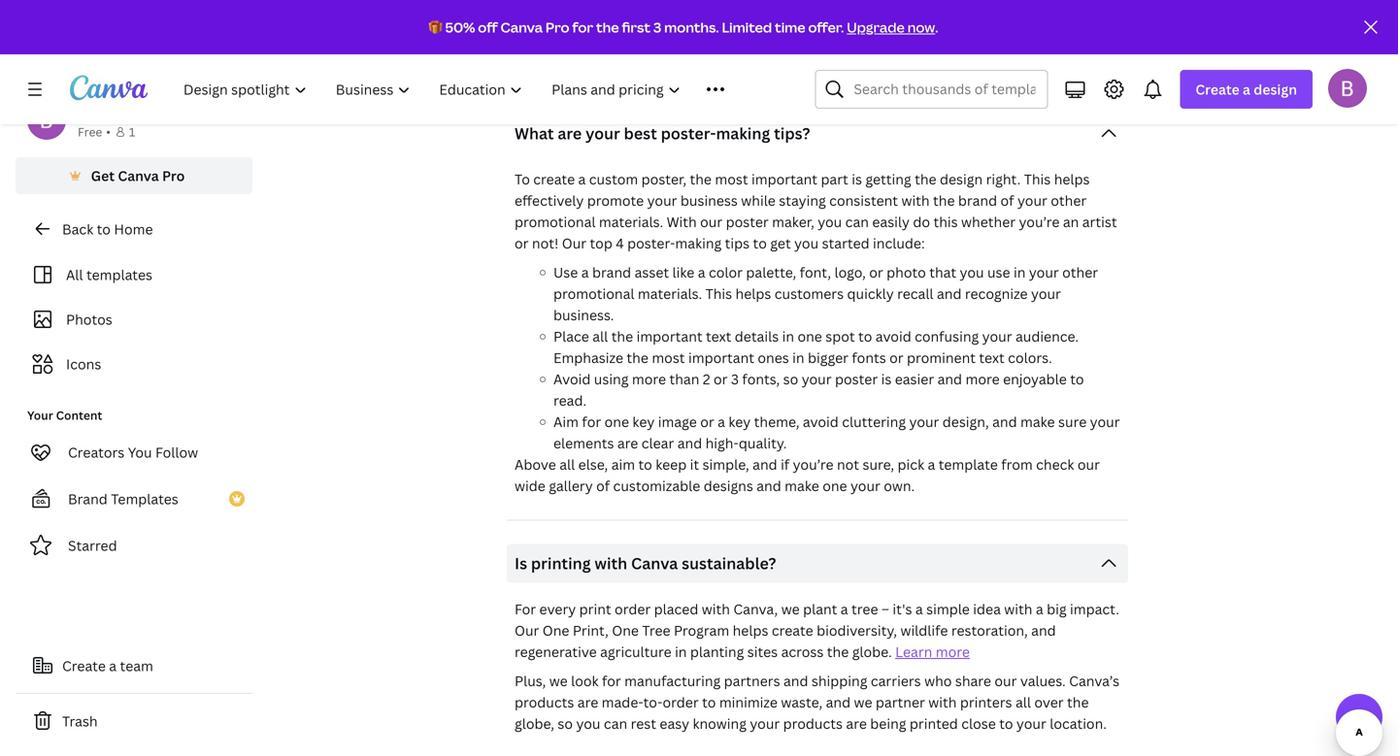 Task type: vqa. For each thing, say whether or not it's contained in the screenshot.
"Flip" button
no



Task type: describe. For each thing, give the bounding box(es) containing it.
font,
[[800, 263, 832, 282]]

use in a design and choose the poster
[[548, 4, 796, 22]]

0 horizontal spatial now
[[908, 18, 936, 36]]

3 inside use a brand asset like a color palette, font, logo, or photo that you use in your other promotional materials. this helps customers quickly recall and recognize your business. place all the important text details in one spot to avoid confusing your audience. emphasize the most important ones in bigger fonts or prominent text colors. avoid using more than 2 or 3 fonts, so your poster is easier and more enjoyable to read. aim for one key image or a key theme, avoid cluttering your design, and make sure your elements are clear and high-quality. above all else, aim to keep it simple, and if you're not sure, pick a template from check our wide gallery of customizable designs and make one your own.
[[731, 370, 739, 389]]

tips
[[725, 234, 750, 253]]

color
[[709, 263, 743, 282]]

1 vertical spatial we
[[550, 672, 568, 691]]

from
[[1002, 456, 1033, 474]]

while
[[741, 191, 776, 210]]

create for create a team
[[62, 657, 106, 676]]

you inside use a brand asset like a color palette, font, logo, or photo that you use in your other promotional materials. this helps customers quickly recall and recognize your business. place all the important text details in one spot to avoid confusing your audience. emphasize the most important ones in bigger fonts or prominent text colors. avoid using more than 2 or 3 fonts, so your poster is easier and more enjoyable to read. aim for one key image or a key theme, avoid cluttering your design, and make sure your elements are clear and high-quality. above all else, aim to keep it simple, and if you're not sure, pick a template from check our wide gallery of customizable designs and make one your own.
[[960, 263, 985, 282]]

maker,
[[772, 213, 815, 231]]

big
[[1047, 600, 1067, 619]]

create a design
[[1196, 80, 1298, 99]]

avoid
[[554, 370, 591, 389]]

months.
[[665, 18, 719, 36]]

for inside "plus, we look for manufacturing partners and shipping carriers who share our values. canva's products are made-to-order to minimize waste, and we partner with printers all over the globe, so you can rest easy knowing your products are being printed close to your location."
[[602, 672, 621, 691]]

print
[[580, 600, 612, 619]]

part
[[821, 170, 849, 188]]

are inside dropdown button
[[558, 123, 582, 144]]

limited
[[722, 18, 772, 36]]

are left being
[[847, 715, 867, 733]]

to up fonts
[[859, 327, 873, 346]]

manufacturing
[[625, 672, 721, 691]]

0 vertical spatial pro
[[546, 18, 570, 36]]

of inside to create a custom poster, the most important part is getting the design right. this helps effectively promote your business while staying consistent with the brand of your other promotional materials. with our poster maker, you can easily do this whether you're an artist or not! our top 4 poster-making tips to get you started include:
[[1001, 191, 1015, 210]]

0 vertical spatial products
[[515, 694, 574, 712]]

0 horizontal spatial text
[[706, 327, 732, 346]]

printing inside format of your choice. you can now customize your new design with icons, illustrations, text, and more, and finally proceed to printing your poster!
[[1031, 25, 1083, 44]]

and down that
[[937, 285, 962, 303]]

1 vertical spatial text
[[980, 349, 1005, 367]]

do
[[914, 213, 931, 231]]

can inside to create a custom poster, the most important part is getting the design right. this helps effectively promote your business while staying consistent with the brand of your other promotional materials. with our poster maker, you can easily do this whether you're an artist or not! our top 4 poster-making tips to get you started include:
[[846, 213, 869, 231]]

values.
[[1021, 672, 1066, 691]]

photos link
[[27, 301, 241, 338]]

poster inside to create a custom poster, the most important part is getting the design right. this helps effectively promote your business while staying consistent with the brand of your other promotional materials. with our poster maker, you can easily do this whether you're an artist or not! our top 4 poster-making tips to get you started include:
[[726, 213, 769, 231]]

promote
[[587, 191, 644, 210]]

using
[[594, 370, 629, 389]]

upgrade now button
[[847, 18, 936, 36]]

your down minimize
[[750, 715, 780, 733]]

elements
[[554, 434, 614, 453]]

materials. inside use a brand asset like a color palette, font, logo, or photo that you use in your other promotional materials. this helps customers quickly recall and recognize your business. place all the important text details in one spot to avoid confusing your audience. emphasize the most important ones in bigger fonts or prominent text colors. avoid using more than 2 or 3 fonts, so your poster is easier and more enjoyable to read. aim for one key image or a key theme, avoid cluttering your design, and make sure your elements are clear and high-quality. above all else, aim to keep it simple, and if you're not sure, pick a template from check our wide gallery of customizable designs and make one your own.
[[638, 285, 702, 303]]

over
[[1035, 694, 1064, 712]]

this inside use a brand asset like a color palette, font, logo, or photo that you use in your other promotional materials. this helps customers quickly recall and recognize your business. place all the important text details in one spot to avoid confusing your audience. emphasize the most important ones in bigger fonts or prominent text colors. avoid using more than 2 or 3 fonts, so your poster is easier and more enjoyable to read. aim for one key image or a key theme, avoid cluttering your design, and make sure your elements are clear and high-quality. above all else, aim to keep it simple, and if you're not sure, pick a template from check our wide gallery of customizable designs and make one your own.
[[706, 285, 733, 303]]

in right ones
[[793, 349, 805, 367]]

creators you follow
[[68, 443, 198, 462]]

rest
[[631, 715, 657, 733]]

simple,
[[703, 456, 750, 474]]

to right aim on the bottom of the page
[[639, 456, 653, 474]]

1 vertical spatial important
[[637, 327, 703, 346]]

quickly
[[848, 285, 894, 303]]

promotional inside to create a custom poster, the most important part is getting the design right. this helps effectively promote your business while staying consistent with the brand of your other promotional materials. with our poster maker, you can easily do this whether you're an artist or not! our top 4 poster-making tips to get you started include:
[[515, 213, 596, 231]]

location.
[[1050, 715, 1107, 733]]

tree
[[852, 600, 879, 619]]

0 horizontal spatial 3
[[654, 18, 662, 36]]

use
[[988, 263, 1011, 282]]

0 vertical spatial one
[[798, 327, 823, 346]]

tree
[[642, 622, 671, 640]]

and inside for every print order placed with canva, we plant a tree – it's a simple idea with a big impact. our one print, one tree program helps create biodiversity, wildlife restoration, and regenerative agriculture in planting sites across the globe.
[[1032, 622, 1057, 640]]

staying
[[779, 191, 826, 210]]

bigger
[[808, 349, 849, 367]]

plant
[[803, 600, 838, 619]]

finally
[[913, 25, 953, 44]]

proceed
[[956, 25, 1011, 44]]

aim
[[612, 456, 635, 474]]

the right getting
[[915, 170, 937, 188]]

other inside use a brand asset like a color palette, font, logo, or photo that you use in your other promotional materials. this helps customers quickly recall and recognize your business. place all the important text details in one spot to avoid confusing your audience. emphasize the most important ones in bigger fonts or prominent text colors. avoid using more than 2 or 3 fonts, so your poster is easier and more enjoyable to read. aim for one key image or a key theme, avoid cluttering your design, and make sure your elements are clear and high-quality. above all else, aim to keep it simple, and if you're not sure, pick a template from check our wide gallery of customizable designs and make one your own.
[[1063, 263, 1099, 282]]

wildlife
[[901, 622, 949, 640]]

upgrade
[[847, 18, 905, 36]]

now inside format of your choice. you can now customize your new design with icons, illustrations, text, and more, and finally proceed to printing your poster!
[[1002, 4, 1030, 22]]

important inside to create a custom poster, the most important part is getting the design right. this helps effectively promote your business while staying consistent with the brand of your other promotional materials. with our poster maker, you can easily do this whether you're an artist or not! our top 4 poster-making tips to get you started include:
[[752, 170, 818, 188]]

photo
[[887, 263, 927, 282]]

a inside to create a custom poster, the most important part is getting the design right. this helps effectively promote your business while staying consistent with the brand of your other promotional materials. with our poster maker, you can easily do this whether you're an artist or not! our top 4 poster-making tips to get you started include:
[[579, 170, 586, 188]]

and down choice.
[[885, 25, 909, 44]]

order inside "plus, we look for manufacturing partners and shipping carriers who share our values. canva's products are made-to-order to minimize waste, and we partner with printers all over the globe, so you can rest easy knowing your products are being printed close to your location."
[[663, 694, 699, 712]]

use for in
[[548, 4, 573, 22]]

more up who
[[936, 643, 970, 662]]

0 vertical spatial avoid
[[876, 327, 912, 346]]

to-
[[644, 694, 663, 712]]

more up design,
[[966, 370, 1000, 389]]

to
[[515, 170, 530, 188]]

consistent
[[830, 191, 899, 210]]

and up it
[[678, 434, 703, 453]]

in left first
[[576, 4, 588, 22]]

the up the emphasize
[[612, 327, 634, 346]]

other inside to create a custom poster, the most important part is getting the design right. this helps effectively promote your business while staying consistent with the brand of your other promotional materials. with our poster maker, you can easily do this whether you're an artist or not! our top 4 poster-making tips to get you started include:
[[1051, 191, 1087, 210]]

–
[[882, 600, 890, 619]]

wide
[[515, 477, 546, 495]]

knowing
[[693, 715, 747, 733]]

create a team button
[[16, 647, 253, 686]]

poster!
[[515, 47, 562, 65]]

your down poster,
[[648, 191, 678, 210]]

design inside format of your choice. you can now customize your new design with icons, illustrations, text, and more, and finally proceed to printing your poster!
[[578, 25, 621, 44]]

getting
[[866, 170, 912, 188]]

custom
[[589, 170, 638, 188]]

1 horizontal spatial products
[[784, 715, 843, 733]]

to right enjoyable
[[1071, 370, 1085, 389]]

not
[[837, 456, 860, 474]]

with right idea
[[1005, 600, 1033, 619]]

with
[[667, 213, 697, 231]]

helps inside to create a custom poster, the most important part is getting the design right. this helps effectively promote your business while staying consistent with the brand of your other promotional materials. with our poster maker, you can easily do this whether you're an artist or not! our top 4 poster-making tips to get you started include:
[[1055, 170, 1090, 188]]

started
[[822, 234, 870, 253]]

pro inside button
[[162, 167, 185, 185]]

1 vertical spatial you
[[128, 443, 152, 462]]

in right use
[[1014, 263, 1026, 282]]

and down if
[[757, 477, 782, 495]]

more left "than"
[[632, 370, 666, 389]]

than
[[670, 370, 700, 389]]

photos
[[66, 310, 112, 329]]

back
[[62, 220, 93, 238]]

what are your best poster-making tips?
[[515, 123, 811, 144]]

your down the over
[[1017, 715, 1047, 733]]

customize
[[1033, 4, 1100, 22]]

offer.
[[809, 18, 845, 36]]

team
[[120, 657, 153, 676]]

your up poster!
[[515, 25, 545, 44]]

most inside to create a custom poster, the most important part is getting the design right. this helps effectively promote your business while staying consistent with the brand of your other promotional materials. with our poster maker, you can easily do this whether you're an artist or not! our top 4 poster-making tips to get you started include:
[[715, 170, 749, 188]]

you inside format of your choice. you can now customize your new design with icons, illustrations, text, and more, and finally proceed to printing your poster!
[[948, 4, 972, 22]]

your up colors.
[[983, 327, 1013, 346]]

read.
[[554, 391, 587, 410]]

we inside for every print order placed with canva, we plant a tree – it's a simple idea with a big impact. our one print, one tree program helps create biodiversity, wildlife restoration, and regenerative agriculture in planting sites across the globe.
[[782, 600, 800, 619]]

your down 'right.'
[[1018, 191, 1048, 210]]

use for a
[[554, 263, 578, 282]]

1 vertical spatial make
[[785, 477, 820, 495]]

1 vertical spatial one
[[605, 413, 629, 431]]

templates
[[86, 266, 152, 284]]

not!
[[532, 234, 559, 253]]

to inside format of your choice. you can now customize your new design with icons, illustrations, text, and more, and finally proceed to printing your poster!
[[1014, 25, 1028, 44]]

canva inside button
[[118, 167, 159, 185]]

high-
[[706, 434, 739, 453]]

.
[[936, 18, 939, 36]]

place
[[554, 327, 590, 346]]

waste,
[[781, 694, 823, 712]]

and up icons,
[[649, 4, 674, 22]]

customizable
[[614, 477, 701, 495]]

use a brand asset like a color palette, font, logo, or photo that you use in your other promotional materials. this helps customers quickly recall and recognize your business. place all the important text details in one spot to avoid confusing your audience. emphasize the most important ones in bigger fonts or prominent text colors. avoid using more than 2 or 3 fonts, so your poster is easier and more enjoyable to read. aim for one key image or a key theme, avoid cluttering your design, and make sure your elements are clear and high-quality. above all else, aim to keep it simple, and if you're not sure, pick a template from check our wide gallery of customizable designs and make one your own.
[[515, 263, 1121, 495]]

you inside "plus, we look for manufacturing partners and shipping carriers who share our values. canva's products are made-to-order to minimize waste, and we partner with printers all over the globe, so you can rest easy knowing your products are being printed close to your location."
[[577, 715, 601, 733]]

program
[[674, 622, 730, 640]]

and right design,
[[993, 413, 1018, 431]]

so inside "plus, we look for manufacturing partners and shipping carriers who share our values. canva's products are made-to-order to minimize waste, and we partner with printers all over the globe, so you can rest easy knowing your products are being printed close to your location."
[[558, 715, 573, 733]]

2 horizontal spatial one
[[823, 477, 848, 495]]

include:
[[873, 234, 925, 253]]

in up ones
[[783, 327, 795, 346]]

idea
[[974, 600, 1001, 619]]

and down shipping at right bottom
[[826, 694, 851, 712]]

spot
[[826, 327, 855, 346]]

brand inside to create a custom poster, the most important part is getting the design right. this helps effectively promote your business while staying consistent with the brand of your other promotional materials. with our poster maker, you can easily do this whether you're an artist or not! our top 4 poster-making tips to get you started include:
[[959, 191, 998, 210]]

poster inside use a brand asset like a color palette, font, logo, or photo that you use in your other promotional materials. this helps customers quickly recall and recognize your business. place all the important text details in one spot to avoid confusing your audience. emphasize the most important ones in bigger fonts or prominent text colors. avoid using more than 2 or 3 fonts, so your poster is easier and more enjoyable to read. aim for one key image or a key theme, avoid cluttering your design, and make sure your elements are clear and high-quality. above all else, aim to keep it simple, and if you're not sure, pick a template from check our wide gallery of customizable designs and make one your own.
[[835, 370, 878, 389]]

impact.
[[1071, 600, 1120, 619]]

your right the sure
[[1091, 413, 1121, 431]]

plus,
[[515, 672, 546, 691]]

your content
[[27, 408, 102, 424]]

brand templates link
[[16, 480, 253, 519]]

or right fonts
[[890, 349, 904, 367]]

the left first
[[596, 18, 619, 36]]

bob builder image
[[1329, 69, 1368, 108]]

you down maker,
[[795, 234, 819, 253]]

is inside use a brand asset like a color palette, font, logo, or photo that you use in your other promotional materials. this helps customers quickly recall and recognize your business. place all the important text details in one spot to avoid confusing your audience. emphasize the most important ones in bigger fonts or prominent text colors. avoid using more than 2 or 3 fonts, so your poster is easier and more enjoyable to read. aim for one key image or a key theme, avoid cluttering your design, and make sure your elements are clear and high-quality. above all else, aim to keep it simple, and if you're not sure, pick a template from check our wide gallery of customizable designs and make one your own.
[[882, 370, 892, 389]]

are down look
[[578, 694, 599, 712]]

get
[[91, 167, 115, 185]]

partners
[[724, 672, 781, 691]]

the up this
[[934, 191, 955, 210]]

and up waste,
[[784, 672, 809, 691]]

the up using
[[627, 349, 649, 367]]

materials. inside to create a custom poster, the most important part is getting the design right. this helps effectively promote your business while staying consistent with the brand of your other promotional materials. with our poster maker, you can easily do this whether you're an artist or not! our top 4 poster-making tips to get you started include:
[[599, 213, 664, 231]]

details
[[735, 327, 779, 346]]

your up more,
[[864, 4, 894, 22]]



Task type: locate. For each thing, give the bounding box(es) containing it.
1 vertical spatial this
[[706, 285, 733, 303]]

4
[[616, 234, 624, 253]]

check
[[1037, 456, 1075, 474]]

2 vertical spatial can
[[604, 715, 628, 733]]

helps inside for every print order placed with canva, we plant a tree – it's a simple idea with a big impact. our one print, one tree program helps create biodiversity, wildlife restoration, and regenerative agriculture in planting sites across the globe.
[[733, 622, 769, 640]]

2 vertical spatial helps
[[733, 622, 769, 640]]

0 vertical spatial promotional
[[515, 213, 596, 231]]

so right globe,
[[558, 715, 573, 733]]

0 vertical spatial brand
[[959, 191, 998, 210]]

2 vertical spatial canva
[[631, 553, 678, 574]]

our inside to create a custom poster, the most important part is getting the design right. this helps effectively promote your business while staying consistent with the brand of your other promotional materials. with our poster maker, you can easily do this whether you're an artist or not! our top 4 poster-making tips to get you started include:
[[562, 234, 587, 253]]

starred link
[[16, 527, 253, 565]]

1 vertical spatial other
[[1063, 263, 1099, 282]]

we down shipping at right bottom
[[854, 694, 873, 712]]

1 vertical spatial you're
[[793, 456, 834, 474]]

quality.
[[739, 434, 787, 453]]

1 vertical spatial canva
[[118, 167, 159, 185]]

0 vertical spatial important
[[752, 170, 818, 188]]

with down who
[[929, 694, 957, 712]]

the inside "plus, we look for manufacturing partners and shipping carriers who share our values. canva's products are made-to-order to minimize waste, and we partner with printers all over the globe, so you can rest easy knowing your products are being printed close to your location."
[[1068, 694, 1089, 712]]

you
[[948, 4, 972, 22], [128, 443, 152, 462]]

to right close
[[1000, 715, 1014, 733]]

all left the over
[[1016, 694, 1032, 712]]

our inside "plus, we look for manufacturing partners and shipping carriers who share our values. canva's products are made-to-order to minimize waste, and we partner with printers all over the globe, so you can rest easy knowing your products are being printed close to your location."
[[995, 672, 1018, 691]]

printed
[[910, 715, 959, 733]]

3
[[654, 18, 662, 36], [731, 370, 739, 389]]

this
[[1025, 170, 1051, 188], [706, 285, 733, 303]]

this
[[934, 213, 958, 231]]

1 vertical spatial pro
[[162, 167, 185, 185]]

0 vertical spatial making
[[716, 123, 771, 144]]

you're left an
[[1020, 213, 1060, 231]]

1 vertical spatial poster-
[[628, 234, 676, 253]]

materials.
[[599, 213, 664, 231], [638, 285, 702, 303]]

the up illustrations,
[[728, 4, 750, 22]]

poster,
[[642, 170, 687, 188]]

learn
[[896, 643, 933, 662]]

can inside "plus, we look for manufacturing partners and shipping carriers who share our values. canva's products are made-to-order to minimize waste, and we partner with printers all over the globe, so you can rest easy knowing your products are being printed close to your location."
[[604, 715, 628, 733]]

2 one from the left
[[612, 622, 639, 640]]

or up quickly
[[870, 263, 884, 282]]

gallery
[[549, 477, 593, 495]]

with up do
[[902, 191, 930, 210]]

business
[[681, 191, 738, 210]]

so inside use a brand asset like a color palette, font, logo, or photo that you use in your other promotional materials. this helps customers quickly recall and recognize your business. place all the important text details in one spot to avoid confusing your audience. emphasize the most important ones in bigger fonts or prominent text colors. avoid using more than 2 or 3 fonts, so your poster is easier and more enjoyable to read. aim for one key image or a key theme, avoid cluttering your design, and make sure your elements are clear and high-quality. above all else, aim to keep it simple, and if you're not sure, pick a template from check our wide gallery of customizable designs and make one your own.
[[784, 370, 799, 389]]

create
[[1196, 80, 1240, 99], [62, 657, 106, 676]]

poster down fonts
[[835, 370, 878, 389]]

one up the regenerative
[[543, 622, 570, 640]]

create inside for every print order placed with canva, we plant a tree – it's a simple idea with a big impact. our one print, one tree program helps create biodiversity, wildlife restoration, and regenerative agriculture in planting sites across the globe.
[[772, 622, 814, 640]]

2 vertical spatial one
[[823, 477, 848, 495]]

2 vertical spatial important
[[689, 349, 755, 367]]

avoid right theme,
[[803, 413, 839, 431]]

1 vertical spatial materials.
[[638, 285, 702, 303]]

designs
[[704, 477, 754, 495]]

create inside dropdown button
[[1196, 80, 1240, 99]]

pro
[[546, 18, 570, 36], [162, 167, 185, 185]]

a inside 'button'
[[109, 657, 117, 676]]

this down color
[[706, 285, 733, 303]]

0 vertical spatial create
[[534, 170, 575, 188]]

0 vertical spatial our
[[701, 213, 723, 231]]

and down format
[[816, 25, 840, 44]]

products
[[515, 694, 574, 712], [784, 715, 843, 733]]

in inside for every print order placed with canva, we plant a tree – it's a simple idea with a big impact. our one print, one tree program helps create biodiversity, wildlife restoration, and regenerative agriculture in planting sites across the globe.
[[675, 643, 687, 662]]

1 vertical spatial use
[[554, 263, 578, 282]]

pro up poster!
[[546, 18, 570, 36]]

create for create a design
[[1196, 80, 1240, 99]]

with inside dropdown button
[[595, 553, 628, 574]]

the inside for every print order placed with canva, we plant a tree – it's a simple idea with a big impact. our one print, one tree program helps create biodiversity, wildlife restoration, and regenerative agriculture in planting sites across the globe.
[[827, 643, 849, 662]]

are right the what
[[558, 123, 582, 144]]

what
[[515, 123, 554, 144]]

0 horizontal spatial products
[[515, 694, 574, 712]]

all up "gallery"
[[560, 456, 575, 474]]

our right check at the bottom right of the page
[[1078, 456, 1101, 474]]

off
[[478, 18, 498, 36]]

agriculture
[[600, 643, 672, 662]]

1 horizontal spatial order
[[663, 694, 699, 712]]

you right .
[[948, 4, 972, 22]]

other up an
[[1051, 191, 1087, 210]]

simple
[[927, 600, 970, 619]]

is inside to create a custom poster, the most important part is getting the design right. this helps effectively promote your business while staying consistent with the brand of your other promotional materials. with our poster maker, you can easily do this whether you're an artist or not! our top 4 poster-making tips to get you started include:
[[852, 170, 863, 188]]

what are your best poster-making tips? button
[[507, 114, 1129, 153]]

like
[[673, 263, 695, 282]]

2 horizontal spatial all
[[1016, 694, 1032, 712]]

2 horizontal spatial canva
[[631, 553, 678, 574]]

0 vertical spatial use
[[548, 4, 573, 22]]

our inside use a brand asset like a color palette, font, logo, or photo that you use in your other promotional materials. this helps customers quickly recall and recognize your business. place all the important text details in one spot to avoid confusing your audience. emphasize the most important ones in bigger fonts or prominent text colors. avoid using more than 2 or 3 fonts, so your poster is easier and more enjoyable to read. aim for one key image or a key theme, avoid cluttering your design, and make sure your elements are clear and high-quality. above all else, aim to keep it simple, and if you're not sure, pick a template from check our wide gallery of customizable designs and make one your own.
[[1078, 456, 1101, 474]]

prominent
[[907, 349, 976, 367]]

2 horizontal spatial of
[[1001, 191, 1015, 210]]

of inside use a brand asset like a color palette, font, logo, or photo that you use in your other promotional materials. this helps customers quickly recall and recognize your business. place all the important text details in one spot to avoid confusing your audience. emphasize the most important ones in bigger fonts or prominent text colors. avoid using more than 2 or 3 fonts, so your poster is easier and more enjoyable to read. aim for one key image or a key theme, avoid cluttering your design, and make sure your elements are clear and high-quality. above all else, aim to keep it simple, and if you're not sure, pick a template from check our wide gallery of customizable designs and make one your own.
[[597, 477, 610, 495]]

poster
[[726, 213, 769, 231], [835, 370, 878, 389]]

1 horizontal spatial can
[[846, 213, 869, 231]]

create inside 'button'
[[62, 657, 106, 676]]

your
[[27, 408, 53, 424]]

printing down customize
[[1031, 25, 1083, 44]]

free
[[78, 124, 102, 140]]

0 vertical spatial make
[[1021, 413, 1056, 431]]

use
[[548, 4, 573, 22], [554, 263, 578, 282]]

this inside to create a custom poster, the most important part is getting the design right. this helps effectively promote your business while staying consistent with the brand of your other promotional materials. with our poster maker, you can easily do this whether you're an artist or not! our top 4 poster-making tips to get you started include:
[[1025, 170, 1051, 188]]

most up "than"
[[652, 349, 685, 367]]

first
[[622, 18, 651, 36]]

that
[[930, 263, 957, 282]]

one up the agriculture in the left of the page
[[612, 622, 639, 640]]

fonts
[[852, 349, 887, 367]]

0 horizontal spatial you're
[[793, 456, 834, 474]]

order inside for every print order placed with canva, we plant a tree – it's a simple idea with a big impact. our one print, one tree program helps create biodiversity, wildlife restoration, and regenerative agriculture in planting sites across the globe.
[[615, 600, 651, 619]]

all templates link
[[27, 256, 241, 293]]

else,
[[579, 456, 608, 474]]

1 horizontal spatial we
[[782, 600, 800, 619]]

promotional inside use a brand asset like a color palette, font, logo, or photo that you use in your other promotional materials. this helps customers quickly recall and recognize your business. place all the important text details in one spot to avoid confusing your audience. emphasize the most important ones in bigger fonts or prominent text colors. avoid using more than 2 or 3 fonts, so your poster is easier and more enjoyable to read. aim for one key image or a key theme, avoid cluttering your design, and make sure your elements are clear and high-quality. above all else, aim to keep it simple, and if you're not sure, pick a template from check our wide gallery of customizable designs and make one your own.
[[554, 285, 635, 303]]

are up aim on the bottom of the page
[[618, 434, 639, 453]]

printing right the is
[[531, 553, 591, 574]]

2 key from the left
[[729, 413, 751, 431]]

helps down canva,
[[733, 622, 769, 640]]

or inside to create a custom poster, the most important part is getting the design right. this helps effectively promote your business while staying consistent with the brand of your other promotional materials. with our poster maker, you can easily do this whether you're an artist or not! our top 4 poster-making tips to get you started include:
[[515, 234, 529, 253]]

for
[[515, 600, 536, 619]]

0 vertical spatial most
[[715, 170, 749, 188]]

easy
[[660, 715, 690, 733]]

0 vertical spatial other
[[1051, 191, 1087, 210]]

design inside to create a custom poster, the most important part is getting the design right. this helps effectively promote your business while staying consistent with the brand of your other promotional materials. with our poster maker, you can easily do this whether you're an artist or not! our top 4 poster-making tips to get you started include:
[[940, 170, 983, 188]]

1 vertical spatial create
[[772, 622, 814, 640]]

all
[[66, 266, 83, 284]]

cluttering
[[842, 413, 906, 431]]

choice.
[[898, 4, 944, 22]]

1 vertical spatial promotional
[[554, 285, 635, 303]]

most up business
[[715, 170, 749, 188]]

can inside format of your choice. you can now customize your new design with icons, illustrations, text, and more, and finally proceed to printing your poster!
[[975, 4, 999, 22]]

Search search field
[[854, 71, 1036, 108]]

your down customize
[[1086, 25, 1116, 44]]

3 right first
[[654, 18, 662, 36]]

0 horizontal spatial create
[[62, 657, 106, 676]]

the up business
[[690, 170, 712, 188]]

1 horizontal spatial avoid
[[876, 327, 912, 346]]

is down fonts
[[882, 370, 892, 389]]

can up proceed
[[975, 4, 999, 22]]

making left tips?
[[716, 123, 771, 144]]

one up bigger
[[798, 327, 823, 346]]

1 vertical spatial helps
[[736, 285, 772, 303]]

with up program
[[702, 600, 730, 619]]

1 vertical spatial is
[[882, 370, 892, 389]]

of inside format of your choice. you can now customize your new design with icons, illustrations, text, and more, and finally proceed to printing your poster!
[[847, 4, 861, 22]]

and left if
[[753, 456, 778, 474]]

the down biodiversity,
[[827, 643, 849, 662]]

1 horizontal spatial one
[[798, 327, 823, 346]]

recall
[[898, 285, 934, 303]]

your up audience.
[[1032, 285, 1062, 303]]

important up staying
[[752, 170, 818, 188]]

order
[[615, 600, 651, 619], [663, 694, 699, 712]]

1 horizontal spatial one
[[612, 622, 639, 640]]

create up across
[[772, 622, 814, 640]]

helps inside use a brand asset like a color palette, font, logo, or photo that you use in your other promotional materials. this helps customers quickly recall and recognize your business. place all the important text details in one spot to avoid confusing your audience. emphasize the most important ones in bigger fonts or prominent text colors. avoid using more than 2 or 3 fonts, so your poster is easier and more enjoyable to read. aim for one key image or a key theme, avoid cluttering your design, and make sure your elements are clear and high-quality. above all else, aim to keep it simple, and if you're not sure, pick a template from check our wide gallery of customizable designs and make one your own.
[[736, 285, 772, 303]]

you're
[[1020, 213, 1060, 231], [793, 456, 834, 474]]

for every print order placed with canva, we plant a tree – it's a simple idea with a big impact. our one print, one tree program helps create biodiversity, wildlife restoration, and regenerative agriculture in planting sites across the globe.
[[515, 600, 1120, 662]]

can down made-
[[604, 715, 628, 733]]

1 horizontal spatial poster
[[835, 370, 878, 389]]

1 key from the left
[[633, 413, 655, 431]]

printing inside dropdown button
[[531, 553, 591, 574]]

our left top
[[562, 234, 587, 253]]

1 vertical spatial order
[[663, 694, 699, 712]]

your down bigger
[[802, 370, 832, 389]]

most inside use a brand asset like a color palette, font, logo, or photo that you use in your other promotional materials. this helps customers quickly recall and recognize your business. place all the important text details in one spot to avoid confusing your audience. emphasize the most important ones in bigger fonts or prominent text colors. avoid using more than 2 or 3 fonts, so your poster is easier and more enjoyable to read. aim for one key image or a key theme, avoid cluttering your design, and make sure your elements are clear and high-quality. above all else, aim to keep it simple, and if you're not sure, pick a template from check our wide gallery of customizable designs and make one your own.
[[652, 349, 685, 367]]

follow
[[155, 443, 198, 462]]

canva for is
[[631, 553, 678, 574]]

1 one from the left
[[543, 622, 570, 640]]

2 vertical spatial we
[[854, 694, 873, 712]]

with inside to create a custom poster, the most important part is getting the design right. this helps effectively promote your business while staying consistent with the brand of your other promotional materials. with our poster maker, you can easily do this whether you're an artist or not! our top 4 poster-making tips to get you started include:
[[902, 191, 930, 210]]

are inside use a brand asset like a color palette, font, logo, or photo that you use in your other promotional materials. this helps customers quickly recall and recognize your business. place all the important text details in one spot to avoid confusing your audience. emphasize the most important ones in bigger fonts or prominent text colors. avoid using more than 2 or 3 fonts, so your poster is easier and more enjoyable to read. aim for one key image or a key theme, avoid cluttering your design, and make sure your elements are clear and high-quality. above all else, aim to keep it simple, and if you're not sure, pick a template from check our wide gallery of customizable designs and make one your own.
[[618, 434, 639, 453]]

your inside dropdown button
[[586, 123, 620, 144]]

2 vertical spatial all
[[1016, 694, 1032, 712]]

3 left the fonts,
[[731, 370, 739, 389]]

0 vertical spatial you're
[[1020, 213, 1060, 231]]

important up "than"
[[637, 327, 703, 346]]

more,
[[844, 25, 881, 44]]

2 horizontal spatial can
[[975, 4, 999, 22]]

1 horizontal spatial brand
[[959, 191, 998, 210]]

image
[[658, 413, 697, 431]]

this right 'right.'
[[1025, 170, 1051, 188]]

0 horizontal spatial pro
[[162, 167, 185, 185]]

brand inside use a brand asset like a color palette, font, logo, or photo that you use in your other promotional materials. this helps customers quickly recall and recognize your business. place all the important text details in one spot to avoid confusing your audience. emphasize the most important ones in bigger fonts or prominent text colors. avoid using more than 2 or 3 fonts, so your poster is easier and more enjoyable to read. aim for one key image or a key theme, avoid cluttering your design, and make sure your elements are clear and high-quality. above all else, aim to keep it simple, and if you're not sure, pick a template from check our wide gallery of customizable designs and make one your own.
[[593, 263, 632, 282]]

2 horizontal spatial we
[[854, 694, 873, 712]]

icons,
[[656, 25, 695, 44]]

0 horizontal spatial canva
[[118, 167, 159, 185]]

1 horizontal spatial 3
[[731, 370, 739, 389]]

and down prominent
[[938, 370, 963, 389]]

creators you follow link
[[16, 433, 253, 472]]

brand up "whether"
[[959, 191, 998, 210]]

biodiversity,
[[817, 622, 898, 640]]

one down not at the bottom of the page
[[823, 477, 848, 495]]

making inside dropdown button
[[716, 123, 771, 144]]

if
[[781, 456, 790, 474]]

0 horizontal spatial key
[[633, 413, 655, 431]]

making inside to create a custom poster, the most important part is getting the design right. this helps effectively promote your business while staying consistent with the brand of your other promotional materials. with our poster maker, you can easily do this whether you're an artist or not! our top 4 poster-making tips to get you started include:
[[676, 234, 722, 253]]

0 horizontal spatial most
[[652, 349, 685, 367]]

use down not!
[[554, 263, 578, 282]]

0 vertical spatial for
[[573, 18, 594, 36]]

1 vertical spatial our
[[1078, 456, 1101, 474]]

2 vertical spatial of
[[597, 477, 610, 495]]

canva's
[[1070, 672, 1120, 691]]

0 vertical spatial printing
[[1031, 25, 1083, 44]]

0 vertical spatial 3
[[654, 18, 662, 36]]

0 horizontal spatial this
[[706, 285, 733, 303]]

1 horizontal spatial you
[[948, 4, 972, 22]]

ones
[[758, 349, 790, 367]]

products down waste,
[[784, 715, 843, 733]]

0 vertical spatial text
[[706, 327, 732, 346]]

all inside "plus, we look for manufacturing partners and shipping carriers who share our values. canva's products are made-to-order to minimize waste, and we partner with printers all over the globe, so you can rest easy knowing your products are being printed close to your location."
[[1016, 694, 1032, 712]]

1 horizontal spatial canva
[[501, 18, 543, 36]]

you're right if
[[793, 456, 834, 474]]

create inside to create a custom poster, the most important part is getting the design right. this helps effectively promote your business while staying consistent with the brand of your other promotional materials. with our poster maker, you can easily do this whether you're an artist or not! our top 4 poster-making tips to get you started include:
[[534, 170, 575, 188]]

your left best
[[586, 123, 620, 144]]

confusing
[[915, 327, 979, 346]]

0 horizontal spatial one
[[543, 622, 570, 640]]

canva for 🎁
[[501, 18, 543, 36]]

top
[[590, 234, 613, 253]]

0 vertical spatial helps
[[1055, 170, 1090, 188]]

2 vertical spatial for
[[602, 672, 621, 691]]

0 vertical spatial so
[[784, 370, 799, 389]]

time
[[775, 18, 806, 36]]

0 horizontal spatial our
[[515, 622, 540, 640]]

promotional down effectively
[[515, 213, 596, 231]]

above
[[515, 456, 556, 474]]

poster- inside dropdown button
[[661, 123, 716, 144]]

choose
[[677, 4, 725, 22]]

order up tree
[[615, 600, 651, 619]]

1 horizontal spatial is
[[882, 370, 892, 389]]

get canva pro
[[91, 167, 185, 185]]

your down sure,
[[851, 477, 881, 495]]

you're inside use a brand asset like a color palette, font, logo, or photo that you use in your other promotional materials. this helps customers quickly recall and recognize your business. place all the important text details in one spot to avoid confusing your audience. emphasize the most important ones in bigger fonts or prominent text colors. avoid using more than 2 or 3 fonts, so your poster is easier and more enjoyable to read. aim for one key image or a key theme, avoid cluttering your design, and make sure your elements are clear and high-quality. above all else, aim to keep it simple, and if you're not sure, pick a template from check our wide gallery of customizable designs and make one your own.
[[793, 456, 834, 474]]

making down 'with'
[[676, 234, 722, 253]]

our up the printers
[[995, 672, 1018, 691]]

0 horizontal spatial can
[[604, 715, 628, 733]]

you down look
[[577, 715, 601, 733]]

1 vertical spatial printing
[[531, 553, 591, 574]]

0 horizontal spatial all
[[560, 456, 575, 474]]

brand
[[68, 490, 108, 509]]

icons
[[66, 355, 101, 374]]

to inside to create a custom poster, the most important part is getting the design right. this helps effectively promote your business while staying consistent with the brand of your other promotional materials. with our poster maker, you can easily do this whether you're an artist or not! our top 4 poster-making tips to get you started include:
[[753, 234, 767, 253]]

with left icons,
[[625, 25, 653, 44]]

icons link
[[27, 346, 241, 383]]

of down else,
[[597, 477, 610, 495]]

to inside back to home link
[[97, 220, 111, 238]]

design inside dropdown button
[[1254, 80, 1298, 99]]

avoid
[[876, 327, 912, 346], [803, 413, 839, 431]]

to left get
[[753, 234, 767, 253]]

1 horizontal spatial all
[[593, 327, 608, 346]]

key up high-
[[729, 413, 751, 431]]

0 vertical spatial can
[[975, 4, 999, 22]]

0 horizontal spatial printing
[[531, 553, 591, 574]]

1 horizontal spatial our
[[562, 234, 587, 253]]

0 vertical spatial of
[[847, 4, 861, 22]]

top level navigation element
[[171, 70, 769, 109], [171, 70, 769, 109]]

so
[[784, 370, 799, 389], [558, 715, 573, 733]]

an
[[1064, 213, 1080, 231]]

None search field
[[815, 70, 1049, 109]]

poster- inside to create a custom poster, the most important part is getting the design right. this helps effectively promote your business while staying consistent with the brand of your other promotional materials. with our poster maker, you can easily do this whether you're an artist or not! our top 4 poster-making tips to get you started include:
[[628, 234, 676, 253]]

more
[[632, 370, 666, 389], [966, 370, 1000, 389], [936, 643, 970, 662]]

get canva pro button
[[16, 157, 253, 194]]

business.
[[554, 306, 614, 324]]

for inside use a brand asset like a color palette, font, logo, or photo that you use in your other promotional materials. this helps customers quickly recall and recognize your business. place all the important text details in one spot to avoid confusing your audience. emphasize the most important ones in bigger fonts or prominent text colors. avoid using more than 2 or 3 fonts, so your poster is easier and more enjoyable to read. aim for one key image or a key theme, avoid cluttering your design, and make sure your elements are clear and high-quality. above all else, aim to keep it simple, and if you're not sure, pick a template from check our wide gallery of customizable designs and make one your own.
[[582, 413, 602, 431]]

1 vertical spatial making
[[676, 234, 722, 253]]

1 vertical spatial brand
[[593, 263, 632, 282]]

0 vertical spatial all
[[593, 327, 608, 346]]

2 vertical spatial our
[[995, 672, 1018, 691]]

1 horizontal spatial most
[[715, 170, 749, 188]]

you're inside to create a custom poster, the most important part is getting the design right. this helps effectively promote your business while staying consistent with the brand of your other promotional materials. with our poster maker, you can easily do this whether you're an artist or not! our top 4 poster-making tips to get you started include:
[[1020, 213, 1060, 231]]

to up knowing
[[702, 694, 716, 712]]

poster up the tips
[[726, 213, 769, 231]]

our inside for every print order placed with canva, we plant a tree – it's a simple idea with a big impact. our one print, one tree program helps create biodiversity, wildlife restoration, and regenerative agriculture in planting sites across the globe.
[[515, 622, 540, 640]]

your left design,
[[910, 413, 940, 431]]

tips?
[[774, 123, 811, 144]]

across
[[782, 643, 824, 662]]

0 horizontal spatial brand
[[593, 263, 632, 282]]

all
[[593, 327, 608, 346], [560, 456, 575, 474], [1016, 694, 1032, 712]]

you up started
[[818, 213, 842, 231]]

is right part
[[852, 170, 863, 188]]

avoid up fonts
[[876, 327, 912, 346]]

0 vertical spatial order
[[615, 600, 651, 619]]

is printing with canva sustainable?
[[515, 553, 777, 574]]

use up the new
[[548, 4, 573, 22]]

products up globe,
[[515, 694, 574, 712]]

your right use
[[1030, 263, 1060, 282]]

1 horizontal spatial our
[[995, 672, 1018, 691]]

1 vertical spatial for
[[582, 413, 602, 431]]

with inside "plus, we look for manufacturing partners and shipping carriers who share our values. canva's products are made-to-order to minimize waste, and we partner with printers all over the globe, so you can rest easy knowing your products are being printed close to your location."
[[929, 694, 957, 712]]

our inside to create a custom poster, the most important part is getting the design right. this helps effectively promote your business while staying consistent with the brand of your other promotional materials. with our poster maker, you can easily do this whether you're an artist or not! our top 4 poster-making tips to get you started include:
[[701, 213, 723, 231]]

our down for
[[515, 622, 540, 640]]

learn more link
[[896, 643, 970, 662]]

pro up back to home link
[[162, 167, 185, 185]]

0 horizontal spatial create
[[534, 170, 575, 188]]

canva inside dropdown button
[[631, 553, 678, 574]]

own.
[[884, 477, 915, 495]]

1 horizontal spatial this
[[1025, 170, 1051, 188]]

shipping
[[812, 672, 868, 691]]

for
[[573, 18, 594, 36], [582, 413, 602, 431], [602, 672, 621, 691]]

materials. up 4
[[599, 213, 664, 231]]

a inside dropdown button
[[1244, 80, 1251, 99]]

is
[[852, 170, 863, 188], [882, 370, 892, 389]]

learn more
[[896, 643, 970, 662]]

or right the 2
[[714, 370, 728, 389]]

use inside use a brand asset like a color palette, font, logo, or photo that you use in your other promotional materials. this helps customers quickly recall and recognize your business. place all the important text details in one spot to avoid confusing your audience. emphasize the most important ones in bigger fonts or prominent text colors. avoid using more than 2 or 3 fonts, so your poster is easier and more enjoyable to read. aim for one key image or a key theme, avoid cluttering your design, and make sure your elements are clear and high-quality. above all else, aim to keep it simple, and if you're not sure, pick a template from check our wide gallery of customizable designs and make one your own.
[[554, 263, 578, 282]]

1 horizontal spatial pro
[[546, 18, 570, 36]]

0 horizontal spatial you
[[128, 443, 152, 462]]

in down program
[[675, 643, 687, 662]]

other
[[1051, 191, 1087, 210], [1063, 263, 1099, 282]]

share
[[956, 672, 992, 691]]

0 vertical spatial poster
[[726, 213, 769, 231]]

for left first
[[573, 18, 594, 36]]

1 horizontal spatial create
[[772, 622, 814, 640]]

with inside format of your choice. you can now customize your new design with icons, illustrations, text, and more, and finally proceed to printing your poster!
[[625, 25, 653, 44]]

sites
[[748, 643, 778, 662]]

0 horizontal spatial make
[[785, 477, 820, 495]]

1 vertical spatial avoid
[[803, 413, 839, 431]]

now up proceed
[[1002, 4, 1030, 22]]

to right 'back'
[[97, 220, 111, 238]]

0 horizontal spatial of
[[597, 477, 610, 495]]

or up high-
[[701, 413, 715, 431]]

1 horizontal spatial create
[[1196, 80, 1240, 99]]



